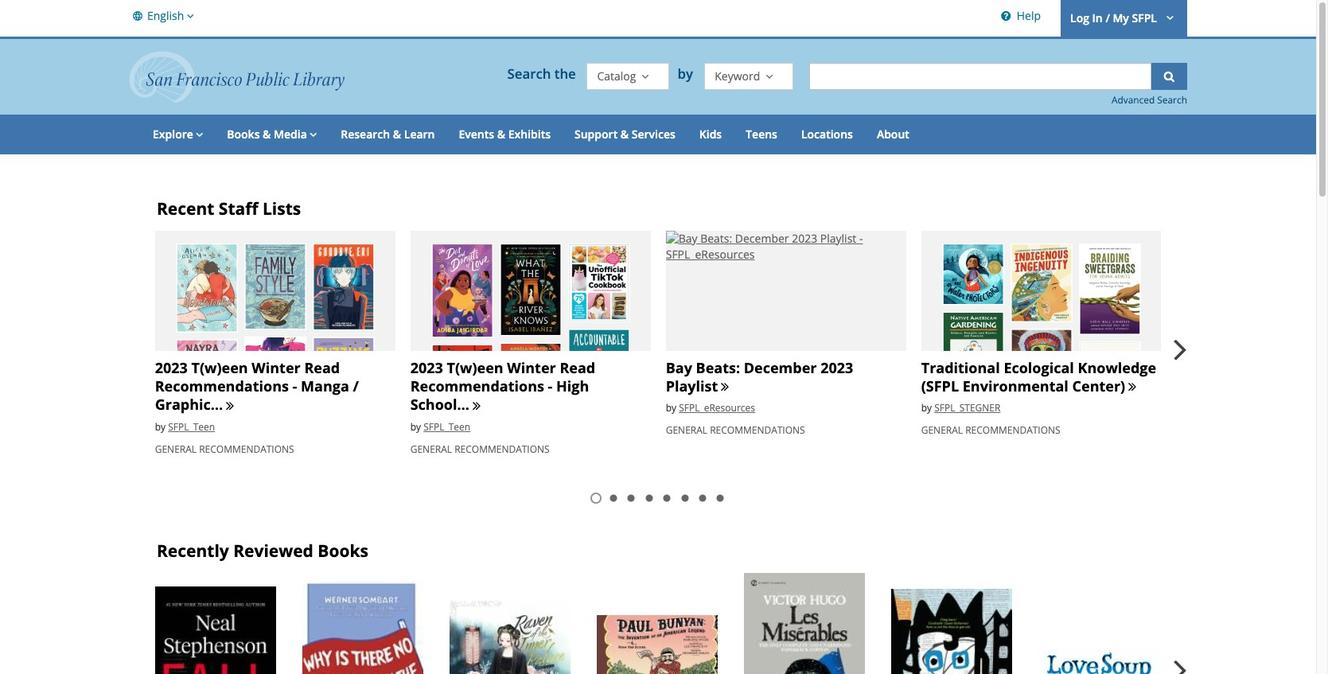 Task type: describe. For each thing, give the bounding box(es) containing it.
lists
[[263, 197, 301, 219]]

support
[[575, 126, 618, 141]]

raven
[[458, 608, 498, 625]]

knowledge
[[1078, 358, 1157, 377]]

& for research
[[393, 126, 401, 141]]

research & learn link
[[329, 114, 447, 154]]

is
[[342, 588, 353, 605]]

there
[[356, 588, 393, 605]]

log in / my sfpl link
[[1061, 0, 1188, 36]]

by for tradi­tiona­l ecolo­gical knowledge (sfpl envir­onmen­tal center)
[[922, 402, 932, 415]]

sfpl_teen for 2023 t(w)een winter read recom­menda­tions - manga / graphic…
[[168, 420, 215, 434]]

about link
[[865, 114, 922, 154]]

of
[[501, 608, 514, 625]]

1 svg dots not active image from the left
[[643, 492, 656, 504]]

general for bay beats: december 2023 playlist
[[666, 424, 708, 437]]

december
[[744, 358, 817, 377]]

services
[[632, 126, 676, 141]]

recently
[[157, 539, 229, 562]]

catalog button
[[587, 63, 670, 90]]

log in / my sfpl
[[1071, 10, 1157, 25]]

inner…
[[458, 622, 503, 640]]

hugo,
[[766, 598, 793, 612]]

general for tradi­tiona­l ecolo­gical knowledge (sfpl envir­onmen­tal center)
[[922, 424, 963, 437]]

2023 t(w)een winter read recommendations - manga / graphic novel edition - sfpl_teen image
[[155, 231, 395, 536]]

why is there no… by sombart, werner
[[311, 588, 401, 634]]

research & learn
[[341, 126, 435, 141]]

sfpl_stegner link
[[935, 402, 1001, 415]]

recent
[[157, 197, 214, 219]]

by for 2023 t(w)een winter read recom­menda­tions - manga / graphic…
[[155, 420, 166, 434]]

kids
[[700, 126, 722, 141]]

arrow image for explore
[[193, 126, 203, 141]]

by inside les misérables by hugo, victor
[[753, 598, 764, 612]]

2023 t(w)een winter read recommendations - high school edition - sfpl_teen image
[[410, 231, 651, 548]]

tradi­tiona­l ecolo­gical knowledge (sfpl envir­onmen­tal center) link
[[922, 358, 1157, 396]]

les
[[753, 580, 774, 597]]

love soup link
[[1039, 648, 1160, 674]]

misérables
[[777, 580, 846, 597]]

by sfpl_teen for 2023 t(w)een winter read recom­menda­tions - high school…
[[410, 420, 471, 434]]

help circled image
[[999, 8, 1014, 23]]

by sfpl_eresources
[[666, 402, 755, 415]]

events
[[459, 126, 494, 141]]

bay
[[666, 358, 692, 377]]

sfpl_eresources
[[679, 402, 755, 415]]

alvin
[[944, 629, 966, 643]]

envir­onmen­tal
[[963, 377, 1069, 396]]

les misérables by hugo, victor
[[753, 580, 846, 612]]

arrow image inside english link
[[184, 8, 194, 25]]

dodge
[[216, 594, 256, 611]]

bay beats: december 2023 playlist - sfpl_eresources image
[[666, 231, 906, 264]]

& for support
[[621, 126, 629, 141]]

bay beats: december 2023 playlist
[[666, 358, 854, 396]]

bunyan
[[637, 622, 685, 640]]

learn
[[404, 126, 435, 141]]

stephenson,
[[177, 626, 233, 640]]

explore
[[153, 126, 193, 141]]

in…
[[164, 608, 187, 625]]

events & exhibits
[[459, 126, 551, 141]]

why
[[311, 588, 339, 605]]

about
[[877, 126, 910, 141]]

& for events
[[497, 126, 506, 141]]

3 svg dots not active image from the left
[[679, 492, 691, 504]]

high
[[556, 377, 589, 396]]

locations
[[802, 126, 853, 141]]

search the
[[507, 65, 576, 83]]

help link
[[995, 0, 1045, 36]]

kouko
[[522, 641, 551, 654]]

0 vertical spatial /
[[1106, 10, 1110, 25]]

by left keyword
[[678, 65, 697, 83]]

school…
[[410, 395, 470, 414]]

van
[[619, 641, 636, 654]]

by inside vulgarian rhapsody by orloff, alvin
[[900, 629, 911, 643]]

sfpl_teen link for 2023 t(w)een winter read recom­menda­tions - high school…
[[424, 420, 471, 434]]

media
[[274, 126, 307, 141]]

sfpl_teen link for 2023 t(w)een winter read recom­menda­tions - manga / graphic…
[[168, 420, 215, 434]]

recent staff lists
[[157, 197, 301, 219]]

recently reviewed books
[[157, 539, 368, 562]]

sciver,
[[638, 641, 667, 654]]

log
[[1071, 10, 1090, 25]]

read for manga
[[304, 358, 340, 377]]

san francisco public library image
[[129, 51, 345, 102]]

the inside raven of the inner… by shirakawa, kouko
[[517, 608, 538, 625]]

general for 2023 t(w)een winter read recom­menda­tions - high school…
[[410, 442, 452, 456]]

1 horizontal spatial search
[[1158, 94, 1188, 106]]

help
[[1017, 8, 1041, 23]]

events & exhibits link
[[447, 114, 563, 154]]

3 svg dots not active image from the left
[[714, 492, 727, 504]]

noah
[[670, 641, 694, 654]]

books & media
[[227, 126, 307, 141]]

no…
[[311, 602, 340, 620]]

or,
[[193, 594, 213, 611]]

traditional ecological knowledge (sfpl environmental center) - sfpl_stegner image
[[922, 231, 1162, 548]]

advanced
[[1112, 94, 1155, 106]]

search image
[[1162, 68, 1177, 83]]

by inside paul bunyan by van sciver, noah
[[606, 641, 616, 654]]

arrow image for log in / my sfpl
[[1160, 10, 1178, 25]]

(sfpl
[[922, 377, 959, 396]]

1 horizontal spatial books
[[318, 539, 368, 562]]



Task type: locate. For each thing, give the bounding box(es) containing it.
-
[[293, 377, 297, 396], [548, 377, 553, 396]]

recommendations for tradi­tiona­l ecolo­gical knowledge (sfpl envir­onmen­tal center)
[[966, 424, 1061, 437]]

by down playlist
[[666, 402, 677, 415]]

0 horizontal spatial arrow image
[[193, 126, 203, 141]]

/
[[1106, 10, 1110, 25], [353, 377, 359, 396]]

2023 inside bay beats: december 2023 playlist
[[821, 358, 854, 377]]

svg chevron double right image for winter
[[223, 399, 237, 414]]

by down (sfpl
[[922, 402, 932, 415]]

general recommendations down svg chevron double right icon on the bottom of the page
[[410, 442, 550, 456]]

by left orloff,
[[900, 629, 911, 643]]

1 by sfpl_teen from the left
[[155, 420, 215, 434]]

2023 up school…
[[410, 358, 443, 377]]

raven of the inner… by shirakawa, kouko
[[458, 608, 551, 654]]

t(w)een
[[191, 358, 248, 377], [447, 358, 504, 377]]

0 vertical spatial the
[[555, 65, 576, 83]]

vulgarian
[[900, 596, 961, 614]]

sfpl_teen down school…
[[424, 420, 471, 434]]

1 vertical spatial books
[[318, 539, 368, 562]]

sfpl_eresources link
[[679, 402, 755, 415]]

by inside why is there no… by sombart, werner
[[311, 620, 322, 634]]

2 read from the left
[[560, 358, 596, 377]]

1 recom­menda­tions from the left
[[155, 377, 289, 396]]

& left media
[[263, 126, 271, 141]]

search up exhibits
[[507, 65, 551, 83]]

neal
[[235, 626, 255, 640]]

1 horizontal spatial t(w)een
[[447, 358, 504, 377]]

1 horizontal spatial arrow image
[[1160, 10, 1178, 25]]

teens link
[[734, 114, 790, 154]]

3 & from the left
[[497, 126, 506, 141]]

0 horizontal spatial /
[[353, 377, 359, 396]]

/ inside "2023 t(w)een winter read recom­menda­tions - manga / graphic…"
[[353, 377, 359, 396]]

playlist
[[666, 377, 718, 396]]

general down school…
[[410, 442, 452, 456]]

paul
[[606, 622, 633, 640]]

advanced search
[[1112, 94, 1188, 106]]

soup
[[1080, 655, 1112, 672]]

2 - from the left
[[548, 377, 553, 396]]

arrow image inside explore link
[[193, 126, 203, 141]]

2 sfpl_teen from the left
[[424, 420, 471, 434]]

1 horizontal spatial recom­menda­tions
[[410, 377, 544, 396]]

by for 2023 t(w)een winter read recom­menda­tions - high school…
[[410, 420, 421, 434]]

2 by sfpl_teen from the left
[[410, 420, 471, 434]]

2023 up graphic…
[[155, 358, 188, 377]]

center)
[[1073, 377, 1126, 396]]

keyword
[[715, 68, 760, 83]]

locations link
[[790, 114, 865, 154]]

1 vertical spatial arrow image
[[193, 126, 203, 141]]

shirakawa,
[[472, 641, 520, 654]]

tradi­tiona­l
[[922, 358, 1000, 377]]

arrow image left books & media
[[193, 126, 203, 141]]

2 svg dots not active image from the left
[[661, 492, 674, 504]]

0 vertical spatial arrow image
[[1160, 10, 1178, 25]]

staff
[[219, 197, 258, 219]]

exhibits
[[508, 126, 551, 141]]

by
[[753, 598, 764, 612], [311, 620, 322, 634], [164, 626, 175, 640], [900, 629, 911, 643], [606, 641, 616, 654], [458, 641, 469, 654]]

1 vertical spatial arrow image
[[307, 126, 317, 141]]

arrow image inside books & media link
[[307, 126, 317, 141]]

general recommendations for tradi­tiona­l ecolo­gical knowledge (sfpl envir­onmen­tal center)
[[922, 424, 1061, 437]]

1 svg dots not active image from the left
[[607, 492, 620, 504]]

2 sfpl_teen link from the left
[[424, 420, 471, 434]]

2 & from the left
[[393, 126, 401, 141]]

arrow image
[[184, 8, 194, 25], [307, 126, 317, 141]]

1 read from the left
[[304, 358, 340, 377]]

1 2023 from the left
[[155, 358, 188, 377]]

t(w)een up graphic…
[[191, 358, 248, 377]]

0 horizontal spatial sfpl_teen link
[[168, 420, 215, 434]]

recommendations down sfpl_eresources
[[710, 424, 805, 437]]

recommendations for 2023 t(w)een winter read recom­menda­tions - manga / graphic…
[[199, 442, 294, 456]]

general recommendations for 2023 t(w)een winter read recom­menda­tions - high school…
[[410, 442, 550, 456]]

2 recom­menda­tions from the left
[[410, 377, 544, 396]]

1 horizontal spatial /
[[1106, 10, 1110, 25]]

& left learn
[[393, 126, 401, 141]]

general recommendations down sfpl_stegner link
[[922, 424, 1061, 437]]

sombart,
[[324, 620, 365, 634]]

by down inner…
[[458, 641, 469, 654]]

0 horizontal spatial -
[[293, 377, 297, 396]]

english link
[[129, 0, 198, 32]]

the left catalog
[[555, 65, 576, 83]]

- left manga
[[293, 377, 297, 396]]

1 horizontal spatial winter
[[507, 358, 556, 377]]

2023 t(w)een winter read recom­menda­tions - high school… link
[[410, 358, 596, 414]]

by inside fall; or, dodge in… by stephenson, neal
[[164, 626, 175, 640]]

winter left high
[[507, 358, 556, 377]]

in
[[1093, 10, 1103, 25]]

1 horizontal spatial 2023
[[410, 358, 443, 377]]

0 horizontal spatial by sfpl_teen
[[155, 420, 215, 434]]

2 2023 from the left
[[410, 358, 443, 377]]

1 vertical spatial the
[[517, 608, 538, 625]]

&
[[263, 126, 271, 141], [393, 126, 401, 141], [497, 126, 506, 141], [621, 126, 629, 141]]

0 horizontal spatial sfpl_teen
[[168, 420, 215, 434]]

None search field
[[810, 63, 1152, 90]]

2023 t(w)een winter read recom­menda­tions - high school…
[[410, 358, 596, 414]]

read inside "2023 t(w)een winter read recom­menda­tions - manga / graphic…"
[[304, 358, 340, 377]]

fall; or, dodge in… by stephenson, neal
[[164, 594, 256, 640]]

- left high
[[548, 377, 553, 396]]

recommendations down svg chevron double right icon on the bottom of the page
[[455, 442, 550, 456]]

paul bunyan by van sciver, noah
[[606, 622, 694, 654]]

svg dots not active image
[[643, 492, 656, 504], [661, 492, 674, 504], [679, 492, 691, 504], [696, 492, 709, 504]]

1 - from the left
[[293, 377, 297, 396]]

recommendations down "2023 t(w)een winter read recom­menda­tions - manga / graphic…"
[[199, 442, 294, 456]]

by inside raven of the inner… by shirakawa, kouko
[[458, 641, 469, 654]]

svg dots not active image
[[607, 492, 620, 504], [625, 492, 638, 504], [714, 492, 727, 504]]

svg chevron double right image for knowledge
[[1126, 381, 1140, 395]]

the right of
[[517, 608, 538, 625]]

by left "van"
[[606, 641, 616, 654]]

sfpl
[[1132, 10, 1157, 25]]

books up is at the left bottom of the page
[[318, 539, 368, 562]]

svg dots active image
[[590, 492, 602, 504]]

books left media
[[227, 126, 260, 141]]

1 horizontal spatial by sfpl_teen
[[410, 420, 471, 434]]

arrow image
[[1160, 10, 1178, 25], [193, 126, 203, 141]]

& inside 'link'
[[393, 126, 401, 141]]

recom­menda­tions inside "2023 t(w)een winter read recom­menda­tions - manga / graphic…"
[[155, 377, 289, 396]]

support & services
[[575, 126, 676, 141]]

recom­menda­tions
[[155, 377, 289, 396], [410, 377, 544, 396]]

sfpl_teen link
[[168, 420, 215, 434], [424, 420, 471, 434]]

werner
[[368, 620, 401, 634]]

2023 for 2023 t(w)een winter read recom­menda­tions - manga / graphic…
[[155, 358, 188, 377]]

english
[[147, 8, 184, 23]]

by down no…
[[311, 620, 322, 634]]

reviewed
[[233, 539, 314, 562]]

general down by sfpl_stegner
[[922, 424, 963, 437]]

recom­menda­tions inside 2023 t(w)een winter read recom­menda­tions - high school…
[[410, 377, 544, 396]]

bay beats: december 2023 playlist link
[[666, 358, 854, 396]]

research
[[341, 126, 390, 141]]

0 horizontal spatial 2023
[[155, 358, 188, 377]]

0 horizontal spatial svg chevron double right image
[[223, 399, 237, 414]]

recommendations
[[710, 424, 805, 437], [966, 424, 1061, 437], [199, 442, 294, 456], [455, 442, 550, 456]]

2 horizontal spatial svg dots not active image
[[714, 492, 727, 504]]

winter for manga
[[252, 358, 301, 377]]

by sfpl_teen for 2023 t(w)een winter read recom­menda­tions - manga / graphic…
[[155, 420, 215, 434]]

2023 for 2023 t(w)een winter read recom­menda­tions - high school…
[[410, 358, 443, 377]]

recommendations for 2023 t(w)een winter read recom­menda­tions - high school…
[[455, 442, 550, 456]]

by for bay beats: december 2023 playlist
[[666, 402, 677, 415]]

general recommendations down sfpl_eresources
[[666, 424, 805, 437]]

1 t(w)een from the left
[[191, 358, 248, 377]]

1 horizontal spatial svg chevron double right image
[[718, 381, 733, 395]]

0 horizontal spatial books
[[227, 126, 260, 141]]

2 svg dots not active image from the left
[[625, 492, 638, 504]]

1 horizontal spatial read
[[560, 358, 596, 377]]

1 winter from the left
[[252, 358, 301, 377]]

- for high
[[548, 377, 553, 396]]

advanced search link
[[1112, 94, 1188, 106]]

& right support
[[621, 126, 629, 141]]

arrow image inside log in / my sfpl link
[[1160, 10, 1178, 25]]

0 horizontal spatial recom­menda­tions
[[155, 377, 289, 396]]

search down 'search' 'icon'
[[1158, 94, 1188, 106]]

1 vertical spatial /
[[353, 377, 359, 396]]

love
[[1047, 655, 1077, 672]]

2023 right the december
[[821, 358, 854, 377]]

general for 2023 t(w)een winter read recom­menda­tions - manga / graphic…
[[155, 442, 197, 456]]

general recommendations for 2023 t(w)een winter read recom­menda­tions - manga / graphic…
[[155, 442, 294, 456]]

0 horizontal spatial search
[[507, 65, 551, 83]]

- for manga
[[293, 377, 297, 396]]

1 horizontal spatial sfpl_teen
[[424, 420, 471, 434]]

svg chevron double right image
[[470, 399, 484, 414]]

winter inside 2023 t(w)een winter read recom­menda­tions - high school…
[[507, 358, 556, 377]]

sfpl_teen down graphic…
[[168, 420, 215, 434]]

teens
[[746, 126, 778, 141]]

1 vertical spatial search
[[1158, 94, 1188, 106]]

recom­menda­tions for 2023 t(w)een winter read recom­menda­tions - manga / graphic…
[[155, 377, 289, 396]]

1 sfpl_teen from the left
[[168, 420, 215, 434]]

0 horizontal spatial read
[[304, 358, 340, 377]]

t(w)een inside 2023 t(w)een winter read recom­menda­tions - high school…
[[447, 358, 504, 377]]

recommendations for bay beats: december 2023 playlist
[[710, 424, 805, 437]]

1 sfpl_teen link from the left
[[168, 420, 215, 434]]

2 winter from the left
[[507, 358, 556, 377]]

0 vertical spatial arrow image
[[184, 8, 194, 25]]

1 horizontal spatial -
[[548, 377, 553, 396]]

0 horizontal spatial the
[[517, 608, 538, 625]]

2023
[[155, 358, 188, 377], [410, 358, 443, 377], [821, 358, 854, 377]]

arrow image left research
[[307, 126, 317, 141]]

t(w)een inside "2023 t(w)een winter read recom­menda­tions - manga / graphic…"
[[191, 358, 248, 377]]

winter inside "2023 t(w)een winter read recom­menda­tions - manga / graphic…"
[[252, 358, 301, 377]]

general down graphic…
[[155, 442, 197, 456]]

general down by sfpl_eresources
[[666, 424, 708, 437]]

0 vertical spatial books
[[227, 126, 260, 141]]

by down graphic…
[[155, 420, 166, 434]]

t(w)een for 2023 t(w)een winter read recom­menda­tions - high school…
[[447, 358, 504, 377]]

support & services link
[[563, 114, 688, 154]]

- inside 2023 t(w)een winter read recom­menda­tions - high school…
[[548, 377, 553, 396]]

orloff,
[[913, 629, 942, 643]]

by down school…
[[410, 420, 421, 434]]

2023 inside 2023 t(w)een winter read recom­menda­tions - high school…
[[410, 358, 443, 377]]

ecolo­gical
[[1004, 358, 1074, 377]]

by
[[678, 65, 697, 83], [666, 402, 677, 415], [922, 402, 932, 415], [155, 420, 166, 434], [410, 420, 421, 434]]

2 horizontal spatial 2023
[[821, 358, 854, 377]]

read for high
[[560, 358, 596, 377]]

winter left manga
[[252, 358, 301, 377]]

arrow image up san francisco public library image
[[184, 8, 194, 25]]

- inside "2023 t(w)een winter read recom­menda­tions - manga / graphic…"
[[293, 377, 297, 396]]

sfpl_teen link down school…
[[424, 420, 471, 434]]

svg chevron double right image for december
[[718, 381, 733, 395]]

sfpl_teen for 2023 t(w)een winter read recom­menda­tions - high school…
[[424, 420, 471, 434]]

t(w)een for 2023 t(w)een winter read recom­menda­tions - manga / graphic…
[[191, 358, 248, 377]]

tradi­tiona­l ecolo­gical knowledge (sfpl envir­onmen­tal center)
[[922, 358, 1157, 396]]

by sfpl_teen down school…
[[410, 420, 471, 434]]

& right events on the top
[[497, 126, 506, 141]]

beats:
[[696, 358, 740, 377]]

1 & from the left
[[263, 126, 271, 141]]

by sfpl_teen
[[155, 420, 215, 434], [410, 420, 471, 434]]

0 horizontal spatial svg dots not active image
[[607, 492, 620, 504]]

manga
[[301, 377, 349, 396]]

1 horizontal spatial sfpl_teen link
[[424, 420, 471, 434]]

by down in…
[[164, 626, 175, 640]]

1 horizontal spatial the
[[555, 65, 576, 83]]

t(w)een up svg chevron double right icon on the bottom of the page
[[447, 358, 504, 377]]

recommendations down envir­onmen­tal
[[966, 424, 1061, 437]]

winter
[[252, 358, 301, 377], [507, 358, 556, 377]]

1 horizontal spatial arrow image
[[307, 126, 317, 141]]

2023 t(w)een winter read recom­menda­tions - manga / graphic…
[[155, 358, 359, 414]]

2023 t(w)een winter read recom­menda­tions - manga / graphic… link
[[155, 358, 359, 414]]

search
[[507, 65, 551, 83], [1158, 94, 1188, 106]]

0 horizontal spatial arrow image
[[184, 8, 194, 25]]

4 & from the left
[[621, 126, 629, 141]]

by sfpl_stegner
[[922, 402, 1001, 415]]

4 svg dots not active image from the left
[[696, 492, 709, 504]]

sfpl_stegner
[[935, 402, 1001, 415]]

recom­menda­tions for 2023 t(w)een winter read recom­menda­tions - high school…
[[410, 377, 544, 396]]

kids link
[[688, 114, 734, 154]]

books & media link
[[215, 114, 329, 154]]

read
[[304, 358, 340, 377], [560, 358, 596, 377]]

2023 inside "2023 t(w)een winter read recom­menda­tions - manga / graphic…"
[[155, 358, 188, 377]]

arrow image right sfpl
[[1160, 10, 1178, 25]]

general
[[666, 424, 708, 437], [922, 424, 963, 437], [155, 442, 197, 456], [410, 442, 452, 456]]

2 t(w)een from the left
[[447, 358, 504, 377]]

the
[[555, 65, 576, 83], [517, 608, 538, 625]]

/ right in at the right top of page
[[1106, 10, 1110, 25]]

love soup
[[1047, 655, 1112, 672]]

sfpl_teen
[[168, 420, 215, 434], [424, 420, 471, 434]]

2 horizontal spatial svg chevron double right image
[[1126, 381, 1140, 395]]

victor
[[795, 598, 821, 612]]

by sfpl_teen down graphic…
[[155, 420, 215, 434]]

graphic…
[[155, 395, 223, 414]]

read inside 2023 t(w)een winter read recom­menda­tions - high school…
[[560, 358, 596, 377]]

general recommendations for bay beats: december 2023 playlist
[[666, 424, 805, 437]]

/ right manga
[[353, 377, 359, 396]]

3 2023 from the left
[[821, 358, 854, 377]]

winter for high
[[507, 358, 556, 377]]

0 horizontal spatial t(w)een
[[191, 358, 248, 377]]

by down les
[[753, 598, 764, 612]]

svg chevron double right image
[[718, 381, 733, 395], [1126, 381, 1140, 395], [223, 399, 237, 414]]

& for books
[[263, 126, 271, 141]]

keyword button
[[705, 63, 794, 90]]

sfpl_teen link down graphic…
[[168, 420, 215, 434]]

general recommendations down graphic…
[[155, 442, 294, 456]]

fall;
[[164, 594, 190, 611]]

0 horizontal spatial winter
[[252, 358, 301, 377]]

0 vertical spatial search
[[507, 65, 551, 83]]

1 horizontal spatial svg dots not active image
[[625, 492, 638, 504]]



Task type: vqa. For each thing, say whether or not it's contained in the screenshot.
A in the ONE IS A PI? ATA : A… THONG, ROSEANNE…
no



